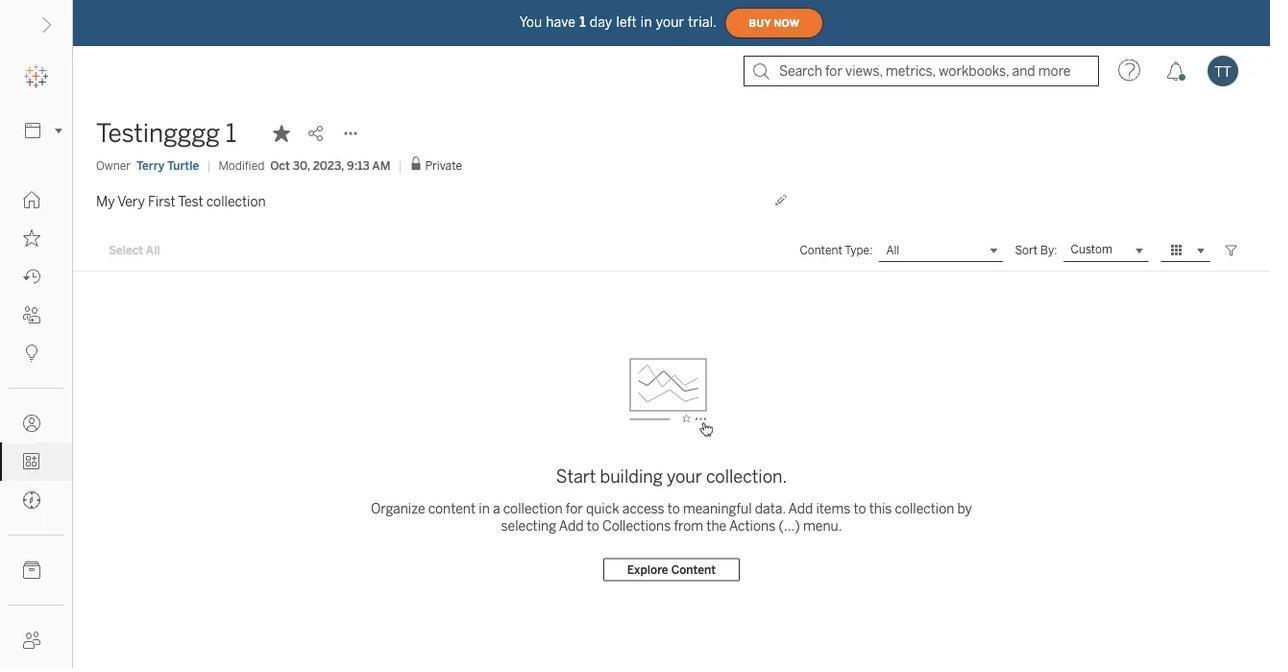 Task type: vqa. For each thing, say whether or not it's contained in the screenshot.
the rightmost Superstore
no



Task type: locate. For each thing, give the bounding box(es) containing it.
explore content
[[627, 563, 716, 577]]

1 vertical spatial your
[[667, 467, 702, 487]]

1 vertical spatial add
[[559, 519, 584, 535]]

collection
[[206, 194, 266, 209], [503, 502, 563, 518], [895, 502, 955, 518]]

0 horizontal spatial to
[[587, 519, 600, 535]]

1 horizontal spatial |
[[398, 159, 402, 173]]

buy now button
[[725, 8, 824, 38]]

oct
[[270, 159, 290, 173]]

all right select
[[146, 244, 160, 258]]

your up the 'organize content in a collection for quick access to meaningful data. add items to this collection by selecting add to collections from the actions (...) menu.'
[[667, 467, 702, 487]]

explore
[[627, 563, 669, 577]]

0 horizontal spatial collection
[[206, 194, 266, 209]]

day
[[590, 14, 613, 30]]

sort by:
[[1015, 244, 1058, 258]]

0 vertical spatial 1
[[580, 14, 586, 30]]

to up from
[[668, 502, 680, 518]]

2 all from the left
[[887, 244, 900, 258]]

to left this
[[854, 502, 866, 518]]

0 horizontal spatial all
[[146, 244, 160, 258]]

1 horizontal spatial collection
[[503, 502, 563, 518]]

building
[[600, 467, 663, 487]]

this
[[869, 502, 892, 518]]

have
[[546, 14, 576, 30]]

the
[[707, 519, 727, 535]]

start
[[556, 467, 596, 487]]

1 left day at the top of the page
[[580, 14, 586, 30]]

your left trial.
[[656, 14, 685, 30]]

collection left by
[[895, 502, 955, 518]]

add
[[789, 502, 813, 518], [559, 519, 584, 535]]

owner terry turtle | modified oct 30, 2023, 9:13 am |
[[96, 159, 402, 173]]

buy now
[[749, 17, 800, 29]]

data.
[[755, 502, 786, 518]]

collections
[[603, 519, 671, 535]]

to
[[668, 502, 680, 518], [854, 502, 866, 518], [587, 519, 600, 535]]

content down from
[[671, 563, 716, 577]]

trial.
[[688, 14, 717, 30]]

all
[[146, 244, 160, 258], [887, 244, 900, 258]]

in
[[641, 14, 652, 30], [479, 502, 490, 518]]

test
[[178, 194, 203, 209]]

start building your collection.
[[556, 467, 787, 487]]

1 vertical spatial in
[[479, 502, 490, 518]]

0 horizontal spatial in
[[479, 502, 490, 518]]

1 horizontal spatial add
[[789, 502, 813, 518]]

1 vertical spatial content
[[671, 563, 716, 577]]

selecting
[[501, 519, 557, 535]]

my
[[96, 194, 115, 209]]

collection down modified
[[206, 194, 266, 209]]

add up (...)
[[789, 502, 813, 518]]

0 vertical spatial add
[[789, 502, 813, 518]]

private
[[425, 159, 462, 173]]

collection up selecting
[[503, 502, 563, 518]]

all right type:
[[887, 244, 900, 258]]

your
[[656, 14, 685, 30], [667, 467, 702, 487]]

terry turtle link
[[137, 157, 199, 174]]

all inside button
[[146, 244, 160, 258]]

0 horizontal spatial content
[[671, 563, 716, 577]]

0 horizontal spatial 1
[[226, 119, 236, 148]]

| right am
[[398, 159, 402, 173]]

in right left
[[641, 14, 652, 30]]

0 vertical spatial in
[[641, 14, 652, 30]]

1 all from the left
[[146, 244, 160, 258]]

content type:
[[800, 244, 873, 258]]

my very first test collection
[[96, 194, 266, 209]]

in left a on the bottom of page
[[479, 502, 490, 518]]

1 horizontal spatial to
[[668, 502, 680, 518]]

content
[[800, 244, 843, 258], [671, 563, 716, 577]]

organize content in a collection for quick access to meaningful data. add items to this collection by selecting add to collections from the actions (...) menu.
[[371, 502, 973, 535]]

custom button
[[1064, 239, 1150, 262]]

add down 'for'
[[559, 519, 584, 535]]

content inside button
[[671, 563, 716, 577]]

0 horizontal spatial |
[[207, 159, 211, 173]]

sort
[[1015, 244, 1038, 258]]

content left type:
[[800, 244, 843, 258]]

1 horizontal spatial content
[[800, 244, 843, 258]]

|
[[207, 159, 211, 173], [398, 159, 402, 173]]

in inside the 'organize content in a collection for quick access to meaningful data. add items to this collection by selecting add to collections from the actions (...) menu.'
[[479, 502, 490, 518]]

| right the turtle
[[207, 159, 211, 173]]

actions
[[729, 519, 776, 535]]

1 horizontal spatial 1
[[580, 14, 586, 30]]

content
[[428, 502, 476, 518]]

1 horizontal spatial in
[[641, 14, 652, 30]]

1 horizontal spatial all
[[887, 244, 900, 258]]

terry
[[137, 159, 165, 173]]

to down quick
[[587, 519, 600, 535]]

1
[[580, 14, 586, 30], [226, 119, 236, 148]]

1 up modified
[[226, 119, 236, 148]]



Task type: describe. For each thing, give the bounding box(es) containing it.
very
[[118, 194, 145, 209]]

custom
[[1071, 243, 1113, 257]]

select all
[[109, 244, 160, 258]]

select all button
[[96, 239, 173, 262]]

select
[[109, 244, 143, 258]]

0 horizontal spatial add
[[559, 519, 584, 535]]

1 vertical spatial 1
[[226, 119, 236, 148]]

2 horizontal spatial collection
[[895, 502, 955, 518]]

left
[[617, 14, 637, 30]]

modified
[[219, 159, 265, 173]]

buy
[[749, 17, 771, 29]]

owner
[[96, 159, 131, 173]]

am
[[372, 159, 391, 173]]

Search for views, metrics, workbooks, and more text field
[[744, 56, 1100, 87]]

testingggg
[[96, 119, 220, 148]]

main navigation. press the up and down arrow keys to access links. element
[[0, 181, 72, 669]]

a
[[493, 502, 500, 518]]

organize
[[371, 502, 425, 518]]

now
[[774, 17, 800, 29]]

collection for a
[[503, 502, 563, 518]]

0 vertical spatial content
[[800, 244, 843, 258]]

from
[[674, 519, 704, 535]]

2 horizontal spatial to
[[854, 502, 866, 518]]

2023,
[[313, 159, 344, 173]]

explore content button
[[603, 559, 740, 582]]

30,
[[293, 159, 310, 173]]

all button
[[879, 239, 1004, 262]]

9:13
[[347, 159, 370, 173]]

turtle
[[167, 159, 199, 173]]

first
[[148, 194, 176, 209]]

1 | from the left
[[207, 159, 211, 173]]

meaningful
[[683, 502, 752, 518]]

you
[[520, 14, 542, 30]]

(...)
[[779, 519, 800, 535]]

type:
[[845, 244, 873, 258]]

menu.
[[803, 519, 842, 535]]

by
[[958, 502, 973, 518]]

2 | from the left
[[398, 159, 402, 173]]

all inside dropdown button
[[887, 244, 900, 258]]

navigation panel element
[[0, 58, 72, 669]]

by:
[[1041, 244, 1058, 258]]

you have 1 day left in your trial.
[[520, 14, 717, 30]]

0 vertical spatial your
[[656, 14, 685, 30]]

quick
[[586, 502, 620, 518]]

collection.
[[706, 467, 787, 487]]

items
[[816, 502, 851, 518]]

for
[[566, 502, 583, 518]]

testingggg 1
[[96, 119, 236, 148]]

access
[[623, 502, 665, 518]]

grid view image
[[1169, 242, 1186, 259]]

collection for test
[[206, 194, 266, 209]]



